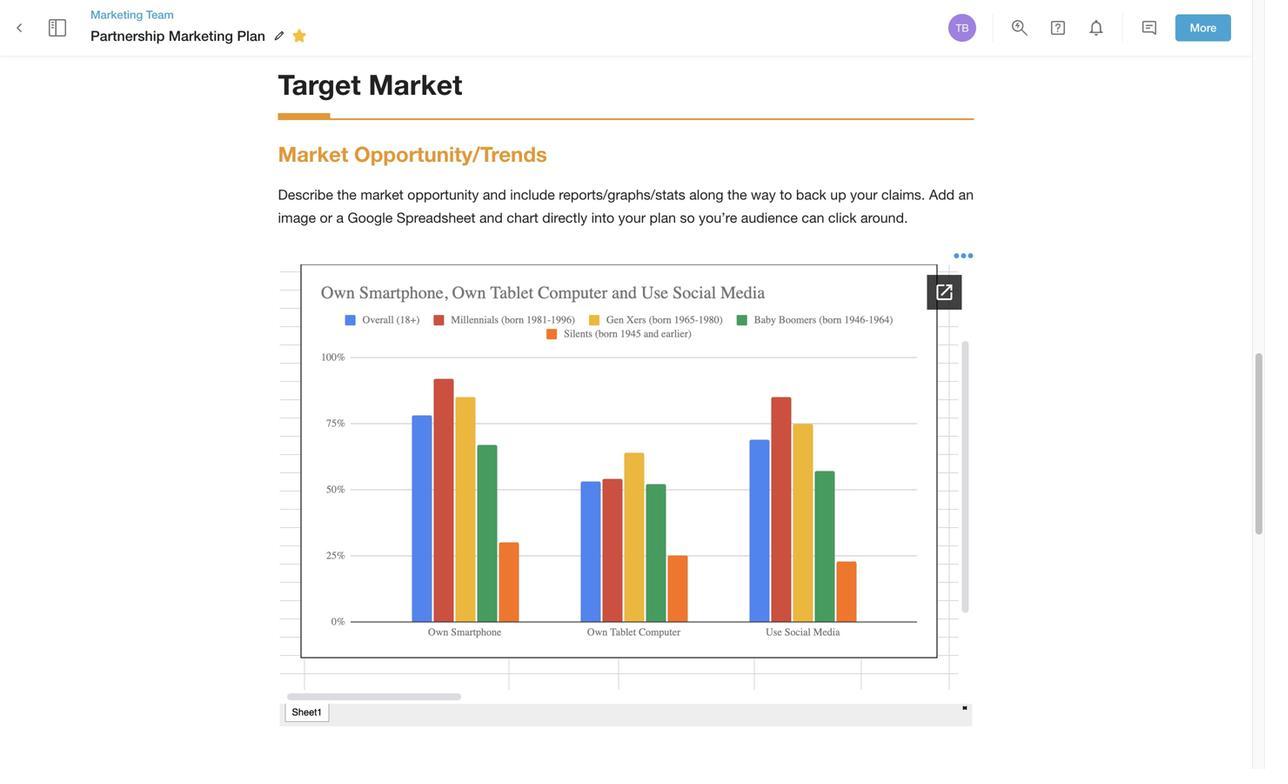 Task type: locate. For each thing, give the bounding box(es) containing it.
or
[[320, 210, 332, 226]]

1 horizontal spatial market
[[369, 68, 462, 101]]

0 horizontal spatial the
[[337, 187, 357, 203]]

so
[[680, 210, 695, 226]]

market opportunity/trends
[[278, 142, 547, 166]]

market
[[369, 68, 462, 101], [278, 142, 348, 166]]

0 vertical spatial and
[[483, 187, 506, 203]]

back
[[796, 187, 827, 203]]

to
[[780, 187, 792, 203]]

marketing team link
[[91, 7, 312, 23]]

and left include
[[483, 187, 506, 203]]

marketing
[[91, 8, 143, 21], [169, 27, 233, 44]]

0 vertical spatial marketing
[[91, 8, 143, 21]]

0 horizontal spatial marketing
[[91, 8, 143, 21]]

tb button
[[946, 11, 979, 44]]

and
[[483, 187, 506, 203], [479, 210, 503, 226]]

around.
[[861, 210, 908, 226]]

marketing up partnership
[[91, 8, 143, 21]]

include
[[510, 187, 555, 203]]

market up describe
[[278, 142, 348, 166]]

1 horizontal spatial marketing
[[169, 27, 233, 44]]

claims.
[[882, 187, 925, 203]]

and left chart
[[479, 210, 503, 226]]

the
[[337, 187, 357, 203], [728, 187, 747, 203]]

spreadsheet
[[397, 210, 476, 226]]

more
[[1190, 21, 1217, 34]]

image
[[278, 210, 316, 226]]

1 the from the left
[[337, 187, 357, 203]]

1 vertical spatial and
[[479, 210, 503, 226]]

opportunity/trends
[[354, 142, 547, 166]]

the left way on the top right of page
[[728, 187, 747, 203]]

marketing down marketing team 'link'
[[169, 27, 233, 44]]

1 horizontal spatial the
[[728, 187, 747, 203]]

way
[[751, 187, 776, 203]]

more button
[[1176, 14, 1231, 41]]

chart
[[507, 210, 539, 226]]

0 horizontal spatial market
[[278, 142, 348, 166]]

partnership
[[91, 27, 165, 44]]

your right up
[[850, 187, 878, 203]]

market up market opportunity/trends
[[369, 68, 462, 101]]

your
[[850, 187, 878, 203], [618, 210, 646, 226]]

audience
[[741, 210, 798, 226]]

the up a
[[337, 187, 357, 203]]

1 horizontal spatial your
[[850, 187, 878, 203]]

your down reports/graphs/stats
[[618, 210, 646, 226]]

0 horizontal spatial your
[[618, 210, 646, 226]]

0 vertical spatial market
[[369, 68, 462, 101]]

opportunity
[[408, 187, 479, 203]]



Task type: describe. For each thing, give the bounding box(es) containing it.
reports/graphs/stats
[[559, 187, 686, 203]]

tb
[[956, 22, 969, 34]]

google
[[348, 210, 393, 226]]

describe
[[278, 187, 333, 203]]

an
[[959, 187, 974, 203]]

plan
[[237, 27, 265, 44]]

along
[[689, 187, 724, 203]]

can
[[802, 210, 825, 226]]

into
[[591, 210, 615, 226]]

partnership marketing plan
[[91, 27, 265, 44]]

up
[[830, 187, 846, 203]]

you're
[[699, 210, 737, 226]]

click
[[828, 210, 857, 226]]

add
[[929, 187, 955, 203]]

1 vertical spatial your
[[618, 210, 646, 226]]

target
[[278, 68, 361, 101]]

plan
[[650, 210, 676, 226]]

marketing inside 'link'
[[91, 8, 143, 21]]

1 vertical spatial marketing
[[169, 27, 233, 44]]

remove favorite image
[[289, 25, 310, 46]]

marketing team
[[91, 8, 174, 21]]

market
[[361, 187, 404, 203]]

team
[[146, 8, 174, 21]]

a
[[336, 210, 344, 226]]

target market
[[278, 68, 462, 101]]

describe the market opportunity and include reports/graphs/stats along the way to back up your claims. add an image or a google spreadsheet and chart directly into your plan so you're audience can click around.
[[278, 187, 978, 226]]

directly
[[542, 210, 588, 226]]

1 vertical spatial market
[[278, 142, 348, 166]]

2 the from the left
[[728, 187, 747, 203]]

0 vertical spatial your
[[850, 187, 878, 203]]



Task type: vqa. For each thing, say whether or not it's contained in the screenshot.
PARTNERSHIP MARKETING PLAN
yes



